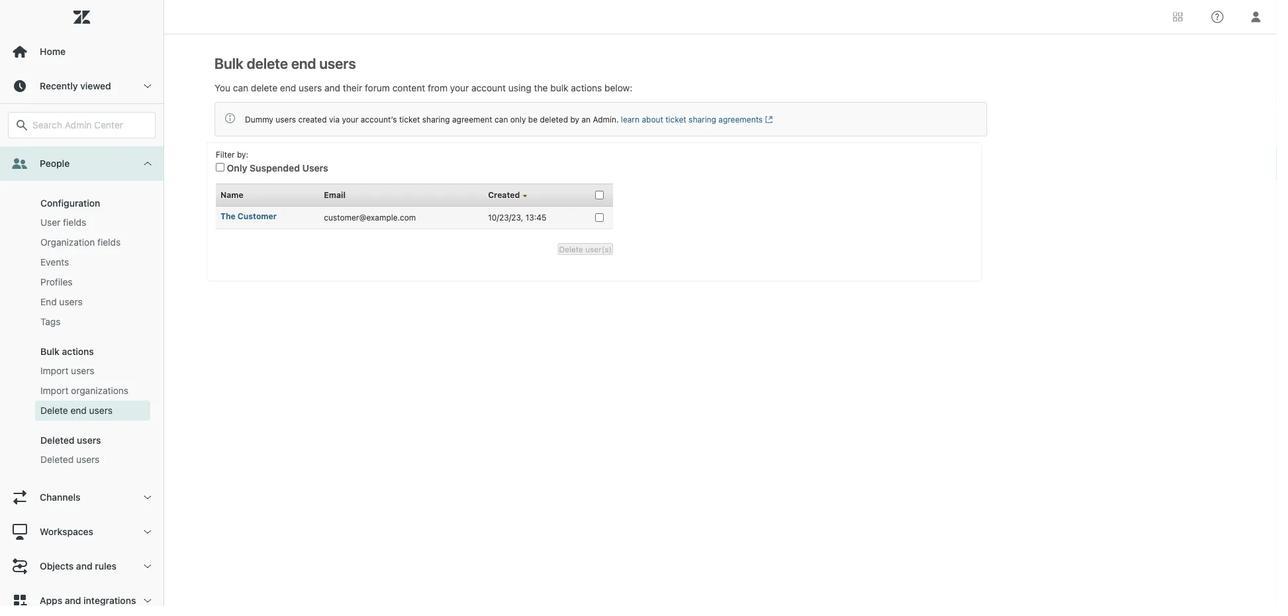 Task type: locate. For each thing, give the bounding box(es) containing it.
events link
[[35, 252, 150, 272]]

1 import from the top
[[40, 365, 69, 376]]

deleted users up "deleted users" link
[[40, 435, 101, 446]]

tree item containing team members
[[0, 75, 164, 480]]

people button
[[0, 146, 164, 181]]

1 vertical spatial deleted
[[40, 454, 74, 465]]

import down bulk
[[40, 365, 69, 376]]

groups link
[[35, 164, 150, 184]]

0 vertical spatial import
[[40, 365, 69, 376]]

user fields link
[[35, 213, 150, 233]]

events
[[40, 257, 69, 268]]

tree containing team members
[[0, 75, 164, 606]]

tree item
[[0, 75, 164, 480]]

fields for organization fields
[[97, 237, 121, 248]]

0 vertical spatial deleted users element
[[40, 435, 101, 446]]

organization fields link
[[35, 233, 150, 252]]

1 vertical spatial deleted users
[[40, 454, 100, 465]]

import users link
[[35, 361, 150, 381]]

deleted users
[[40, 435, 101, 446], [40, 454, 100, 465]]

deleted users element up channels
[[40, 453, 100, 466]]

fields down configuration "element"
[[63, 217, 86, 228]]

deleted
[[40, 435, 75, 446], [40, 454, 74, 465]]

import inside "link"
[[40, 385, 69, 396]]

fields
[[63, 217, 86, 228], [97, 237, 121, 248]]

groups element
[[40, 167, 72, 180]]

people group
[[0, 109, 164, 480]]

delete end users link
[[35, 401, 150, 421]]

primary element
[[0, 0, 164, 606]]

recently viewed button
[[0, 69, 164, 103]]

1 vertical spatial import
[[40, 385, 69, 396]]

tree item inside 'primary' 'element'
[[0, 75, 164, 480]]

objects
[[40, 561, 74, 572]]

fields down user fields link
[[97, 237, 121, 248]]

actions
[[62, 346, 94, 357]]

fields for user fields
[[63, 217, 86, 228]]

2 import from the top
[[40, 385, 69, 396]]

end users
[[40, 296, 83, 307]]

user fields element
[[40, 216, 86, 229]]

profiles element
[[40, 276, 73, 289]]

users inside "element"
[[76, 454, 100, 465]]

2 deleted from the top
[[40, 454, 74, 465]]

1 vertical spatial fields
[[97, 237, 121, 248]]

1 deleted users from the top
[[40, 435, 101, 446]]

recently viewed
[[40, 80, 111, 91]]

1 deleted from the top
[[40, 435, 75, 446]]

users
[[59, 296, 83, 307], [71, 365, 94, 376], [89, 405, 113, 416], [77, 435, 101, 446], [76, 454, 100, 465]]

import users element
[[40, 364, 94, 378]]

end users element
[[40, 295, 83, 309]]

import organizations link
[[35, 381, 150, 401]]

import for import organizations
[[40, 385, 69, 396]]

deleted users element
[[40, 435, 101, 446], [40, 453, 100, 466]]

0 horizontal spatial fields
[[63, 217, 86, 228]]

0 vertical spatial deleted
[[40, 435, 75, 446]]

1 horizontal spatial fields
[[97, 237, 121, 248]]

None search field
[[1, 112, 162, 138]]

deleted users up channels
[[40, 454, 100, 465]]

configuration element
[[40, 198, 100, 209]]

import up delete
[[40, 385, 69, 396]]

1 deleted users element from the top
[[40, 435, 101, 446]]

deleted users for second deleted users "element" from the top of the "people" group
[[40, 454, 100, 465]]

import organizations
[[40, 385, 129, 396]]

users for second deleted users "element" from the top of the "people" group
[[76, 454, 100, 465]]

0 vertical spatial deleted users
[[40, 435, 101, 446]]

channels button
[[0, 480, 164, 515]]

1 vertical spatial deleted users element
[[40, 453, 100, 466]]

import
[[40, 365, 69, 376], [40, 385, 69, 396]]

recently
[[40, 80, 78, 91]]

deleted users for first deleted users "element"
[[40, 435, 101, 446]]

bulk actions
[[40, 346, 94, 357]]

deleted inside "element"
[[40, 454, 74, 465]]

configuration
[[40, 198, 100, 209]]

team members
[[40, 148, 106, 159]]

tree
[[0, 75, 164, 606]]

organization
[[40, 237, 95, 248]]

2 deleted users from the top
[[40, 454, 100, 465]]

home button
[[0, 34, 164, 69]]

deleted up channels
[[40, 454, 74, 465]]

deleted users element up "deleted users" link
[[40, 435, 101, 446]]

users for first deleted users "element"
[[77, 435, 101, 446]]

0 vertical spatial fields
[[63, 217, 86, 228]]

events element
[[40, 256, 69, 269]]

deleted for first deleted users "element"
[[40, 435, 75, 446]]

deleted down delete
[[40, 435, 75, 446]]



Task type: vqa. For each thing, say whether or not it's contained in the screenshot.
the bottom Connections element
no



Task type: describe. For each thing, give the bounding box(es) containing it.
tree inside 'primary' 'element'
[[0, 75, 164, 606]]

Search Admin Center field
[[32, 119, 147, 131]]

organizations
[[71, 385, 129, 396]]

end users link
[[35, 292, 150, 312]]

2 deleted users element from the top
[[40, 453, 100, 466]]

user fields
[[40, 217, 86, 228]]

organization fields element
[[40, 236, 121, 249]]

workspaces button
[[0, 515, 164, 549]]

profiles
[[40, 277, 73, 288]]

members
[[66, 148, 106, 159]]

delete end users element
[[40, 404, 113, 417]]

organization fields
[[40, 237, 121, 248]]

tags link
[[35, 312, 150, 332]]

user
[[40, 217, 61, 228]]

user menu image
[[1248, 8, 1265, 26]]

groups
[[40, 168, 72, 179]]

end
[[40, 296, 57, 307]]

people
[[40, 158, 70, 169]]

tags
[[40, 316, 61, 327]]

team members element
[[40, 147, 106, 160]]

zendesk products image
[[1174, 12, 1183, 22]]

tags element
[[40, 315, 61, 329]]

import for import users
[[40, 365, 69, 376]]

users for import users element in the bottom left of the page
[[71, 365, 94, 376]]

home
[[40, 46, 66, 57]]

workspaces
[[40, 526, 93, 537]]

bulk
[[40, 346, 60, 357]]

deleted users link
[[35, 450, 150, 470]]

team members link
[[35, 144, 150, 164]]

profiles link
[[35, 272, 150, 292]]

viewed
[[80, 80, 111, 91]]

none search field inside 'primary' 'element'
[[1, 112, 162, 138]]

bulk actions element
[[40, 346, 94, 357]]

delete end users
[[40, 405, 113, 416]]

objects and rules button
[[0, 549, 164, 584]]

channels
[[40, 492, 81, 503]]

objects and rules
[[40, 561, 117, 572]]

help image
[[1212, 11, 1224, 23]]

team
[[40, 148, 63, 159]]

rules
[[95, 561, 117, 572]]

import organizations element
[[40, 384, 129, 397]]

deleted for second deleted users "element" from the top of the "people" group
[[40, 454, 74, 465]]

delete
[[40, 405, 68, 416]]

users for end users element in the left of the page
[[59, 296, 83, 307]]

end
[[71, 405, 87, 416]]

and
[[76, 561, 92, 572]]

import users
[[40, 365, 94, 376]]



